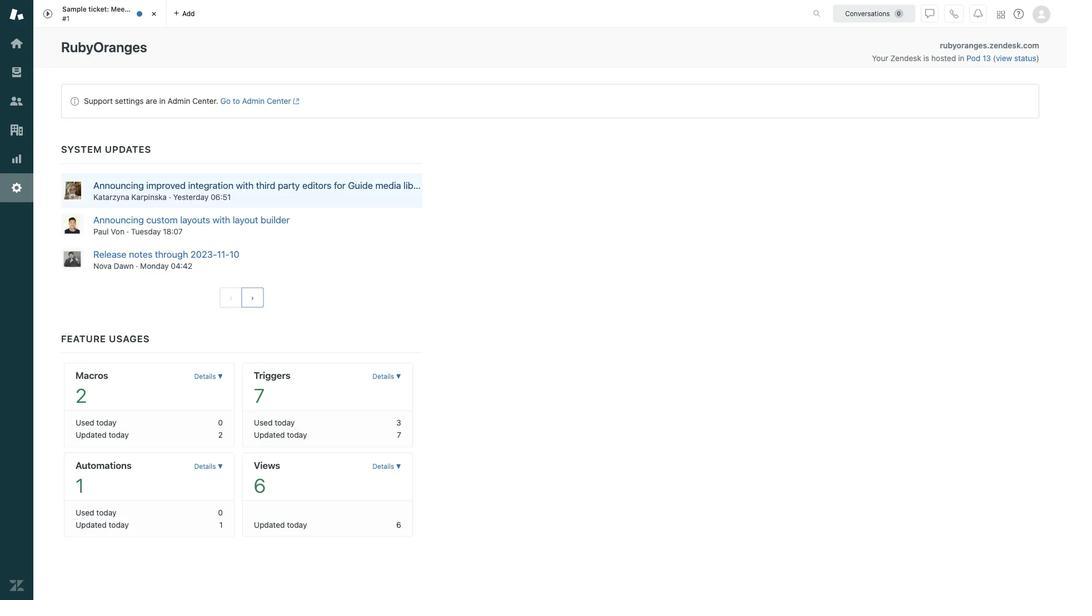 Task type: locate. For each thing, give the bounding box(es) containing it.
used down automations 1
[[76, 508, 94, 517]]

13
[[983, 54, 991, 63]]

1
[[76, 474, 84, 497], [219, 520, 223, 529]]

center
[[267, 96, 291, 106]]

updated today
[[76, 430, 129, 439], [254, 430, 307, 439], [76, 520, 129, 529], [254, 520, 307, 529]]

used today for 1
[[76, 508, 117, 517]]

1 horizontal spatial 7
[[397, 430, 401, 439]]

1 horizontal spatial in
[[959, 54, 965, 63]]

7
[[254, 384, 265, 407], [397, 430, 401, 439]]

details ▼
[[194, 373, 223, 381], [373, 373, 401, 381], [194, 463, 223, 471], [373, 463, 401, 471]]

pod 13 link
[[967, 54, 993, 63]]

0 horizontal spatial 1
[[76, 474, 84, 497]]

usages
[[109, 333, 150, 344]]

0 vertical spatial with
[[236, 180, 254, 191]]

announcing for announcing improved integration with third party editors for guide media library
[[93, 180, 144, 191]]

status
[[61, 84, 1040, 118]]

used today down triggers 7
[[254, 418, 295, 427]]

close image
[[148, 8, 160, 19]]

1 vertical spatial 0
[[218, 508, 223, 517]]

used down macros 2
[[76, 418, 94, 427]]

updated today for 7
[[254, 430, 307, 439]]

▼ for 2
[[218, 373, 223, 381]]

views 6
[[254, 460, 280, 497]]

0 horizontal spatial with
[[213, 214, 230, 225]]

ticket:
[[88, 5, 109, 13]]

2
[[76, 384, 87, 407], [218, 430, 223, 439]]

details for 6
[[373, 463, 394, 471]]

announcing up katarzyna
[[93, 180, 144, 191]]

0 vertical spatial 0
[[218, 418, 223, 427]]

▼ down 3
[[396, 463, 401, 471]]

guide
[[348, 180, 373, 191]]

sample
[[62, 5, 87, 13]]

1 vertical spatial 7
[[397, 430, 401, 439]]

updated up the automations in the bottom left of the page
[[76, 430, 107, 439]]

0 vertical spatial 7
[[254, 384, 265, 407]]

1 vertical spatial 1
[[219, 520, 223, 529]]

customers image
[[9, 94, 24, 108]]

updated up views
[[254, 430, 285, 439]]

0 horizontal spatial in
[[159, 96, 166, 106]]

7 inside triggers 7
[[254, 384, 265, 407]]

1 inside automations 1
[[76, 474, 84, 497]]

admin image
[[9, 181, 24, 195]]

tab containing sample ticket: meet the ticket
[[33, 0, 167, 28]]

updated today up the automations in the bottom left of the page
[[76, 430, 129, 439]]

today
[[96, 418, 117, 427], [275, 418, 295, 427], [109, 430, 129, 439], [287, 430, 307, 439], [96, 508, 117, 517], [109, 520, 129, 529], [287, 520, 307, 529]]

04:42
[[171, 261, 192, 270]]

macros 2
[[76, 370, 108, 407]]

nova
[[93, 261, 112, 270]]

1 vertical spatial announcing
[[93, 214, 144, 225]]

0 horizontal spatial admin
[[168, 96, 190, 106]]

tab
[[33, 0, 167, 28]]

with left third
[[236, 180, 254, 191]]

release
[[93, 249, 127, 260]]

used today down automations 1
[[76, 508, 117, 517]]

updated today for 6
[[254, 520, 307, 529]]

notifications image
[[974, 9, 983, 18]]

hosted
[[932, 54, 956, 63]]

06:51
[[211, 193, 231, 202]]

0 vertical spatial 2
[[76, 384, 87, 407]]

▼ left triggers
[[218, 373, 223, 381]]

10
[[230, 249, 240, 260]]

in inside rubyoranges .zendesk.com your zendesk is hosted in pod 13 ( view status )
[[959, 54, 965, 63]]

2 admin from the left
[[242, 96, 265, 106]]

paul
[[93, 227, 109, 236]]

)
[[1037, 54, 1040, 63]]

zendesk image
[[9, 579, 24, 593]]

1 announcing from the top
[[93, 180, 144, 191]]

details for 7
[[373, 373, 394, 381]]

views
[[254, 460, 280, 471]]

are
[[146, 96, 157, 106]]

in right are
[[159, 96, 166, 106]]

support
[[84, 96, 113, 106]]

views image
[[9, 65, 24, 80]]

third
[[256, 180, 276, 191]]

▼ for 1
[[218, 463, 223, 471]]

updated today up views
[[254, 430, 307, 439]]

0 vertical spatial in
[[959, 54, 965, 63]]

go
[[221, 96, 231, 106]]

1 horizontal spatial admin
[[242, 96, 265, 106]]

1 horizontal spatial with
[[236, 180, 254, 191]]

0 vertical spatial 6
[[254, 474, 266, 497]]

1 vertical spatial in
[[159, 96, 166, 106]]

used today down macros 2
[[76, 418, 117, 427]]

get help image
[[1014, 9, 1024, 19]]

1 0 from the top
[[218, 418, 223, 427]]

with down 06:51
[[213, 214, 230, 225]]

updated for 1
[[76, 520, 107, 529]]

in
[[959, 54, 965, 63], [159, 96, 166, 106]]

‹
[[229, 293, 233, 302]]

tuesday
[[131, 227, 161, 236]]

announcing up von
[[93, 214, 144, 225]]

updated today down views 6
[[254, 520, 307, 529]]

used for 2
[[76, 418, 94, 427]]

1 horizontal spatial 1
[[219, 520, 223, 529]]

0 horizontal spatial 2
[[76, 384, 87, 407]]

details ▼ for 7
[[373, 373, 401, 381]]

#1
[[62, 14, 70, 22]]

updated today down automations 1
[[76, 520, 129, 529]]

0 for 1
[[218, 508, 223, 517]]

6
[[254, 474, 266, 497], [396, 520, 401, 529]]

0
[[218, 418, 223, 427], [218, 508, 223, 517]]

used down triggers 7
[[254, 418, 273, 427]]

in left pod
[[959, 54, 965, 63]]

announcing for announcing custom layouts with layout builder
[[93, 214, 144, 225]]

conversations
[[846, 10, 890, 18]]

1 vertical spatial with
[[213, 214, 230, 225]]

add
[[182, 10, 195, 18]]

announcing
[[93, 180, 144, 191], [93, 214, 144, 225]]

triggers 7
[[254, 370, 291, 407]]

1 admin from the left
[[168, 96, 190, 106]]

updated today for 1
[[76, 520, 129, 529]]

with
[[236, 180, 254, 191], [213, 214, 230, 225]]

updated for 7
[[254, 430, 285, 439]]

zendesk products image
[[997, 11, 1005, 19]]

▼ up 3
[[396, 373, 401, 381]]

updated down views 6
[[254, 520, 285, 529]]

0 vertical spatial 1
[[76, 474, 84, 497]]

(opens in a new tab) image
[[291, 98, 300, 105]]

0 vertical spatial announcing
[[93, 180, 144, 191]]

integration
[[188, 180, 234, 191]]

details for 1
[[194, 463, 216, 471]]

used
[[76, 418, 94, 427], [254, 418, 273, 427], [76, 508, 94, 517]]

2 0 from the top
[[218, 508, 223, 517]]

0 horizontal spatial 6
[[254, 474, 266, 497]]

1 horizontal spatial 2
[[218, 430, 223, 439]]

karpinska
[[131, 193, 167, 202]]

conversations button
[[833, 5, 916, 23]]

updated down automations 1
[[76, 520, 107, 529]]

triggers
[[254, 370, 291, 381]]

von
[[111, 227, 125, 236]]

▼ left views
[[218, 463, 223, 471]]

to
[[233, 96, 240, 106]]

admin right 'to'
[[242, 96, 265, 106]]

0 horizontal spatial 7
[[254, 384, 265, 407]]

rubyoranges
[[940, 41, 988, 50]]

admin left center.
[[168, 96, 190, 106]]

2023-
[[191, 249, 217, 260]]

katarzyna karpinska
[[93, 193, 167, 202]]

7 down triggers
[[254, 384, 265, 407]]

announcing improved integration with third party editors for guide media library
[[93, 180, 430, 191]]

1 horizontal spatial 6
[[396, 520, 401, 529]]

‹ button
[[220, 288, 242, 308]]

used today
[[76, 418, 117, 427], [254, 418, 295, 427], [76, 508, 117, 517]]

7 down 3
[[397, 430, 401, 439]]

2 announcing from the top
[[93, 214, 144, 225]]

used today for 2
[[76, 418, 117, 427]]



Task type: describe. For each thing, give the bounding box(es) containing it.
›
[[251, 293, 254, 302]]

nova dawn
[[93, 261, 134, 270]]

tuesday 18:07
[[131, 227, 183, 236]]

in inside status
[[159, 96, 166, 106]]

get started image
[[9, 36, 24, 51]]

zendesk
[[891, 54, 922, 63]]

media
[[376, 180, 401, 191]]

through
[[155, 249, 188, 260]]

main element
[[0, 0, 33, 600]]

18:07
[[163, 227, 183, 236]]

used for 1
[[76, 508, 94, 517]]

your
[[872, 54, 889, 63]]

updated for 2
[[76, 430, 107, 439]]

meet
[[111, 5, 127, 13]]

pod
[[967, 54, 981, 63]]

reporting image
[[9, 152, 24, 166]]

organizations image
[[9, 123, 24, 137]]

with for layout
[[213, 214, 230, 225]]

monday 04:42
[[140, 261, 192, 270]]

button displays agent's chat status as invisible. image
[[926, 9, 935, 18]]

go to admin center link
[[221, 96, 300, 106]]

automations 1
[[76, 460, 132, 497]]

release notes through 2023-11-10
[[93, 249, 240, 260]]

(
[[993, 54, 996, 63]]

1 vertical spatial 2
[[218, 430, 223, 439]]

0 for 2
[[218, 418, 223, 427]]

updated today for 2
[[76, 430, 129, 439]]

rubyoranges
[[61, 39, 147, 55]]

feature
[[61, 333, 106, 344]]

▼ for 7
[[396, 373, 401, 381]]

› button
[[242, 288, 264, 308]]

improved
[[146, 180, 186, 191]]

dawn
[[114, 261, 134, 270]]

details ▼ for 1
[[194, 463, 223, 471]]

notes
[[129, 249, 153, 260]]

library
[[404, 180, 430, 191]]

▼ for 6
[[396, 463, 401, 471]]

go to admin center
[[221, 96, 291, 106]]

center.
[[192, 96, 218, 106]]

for
[[334, 180, 346, 191]]

the
[[129, 5, 140, 13]]

with for third
[[236, 180, 254, 191]]

11-
[[217, 249, 230, 260]]

system updates
[[61, 144, 151, 155]]

.zendesk.com
[[988, 41, 1040, 50]]

zendesk support image
[[9, 7, 24, 22]]

party
[[278, 180, 300, 191]]

paul von
[[93, 227, 125, 236]]

support settings are in admin center.
[[84, 96, 218, 106]]

settings
[[115, 96, 144, 106]]

automations
[[76, 460, 132, 471]]

katarzyna
[[93, 193, 129, 202]]

sample ticket: meet the ticket #1
[[62, 5, 160, 22]]

is
[[924, 54, 930, 63]]

3
[[397, 418, 401, 427]]

details ▼ for 2
[[194, 373, 223, 381]]

add button
[[167, 0, 202, 27]]

1 vertical spatial 6
[[396, 520, 401, 529]]

tabs tab list
[[33, 0, 802, 28]]

layout
[[233, 214, 258, 225]]

used for 7
[[254, 418, 273, 427]]

custom
[[146, 214, 178, 225]]

details ▼ for 6
[[373, 463, 401, 471]]

view status link
[[996, 54, 1037, 63]]

updated for 6
[[254, 520, 285, 529]]

system
[[61, 144, 102, 155]]

layouts
[[180, 214, 210, 225]]

yesterday 06:51
[[173, 193, 231, 202]]

yesterday
[[173, 193, 209, 202]]

announcing custom layouts with layout builder
[[93, 214, 290, 225]]

status
[[1015, 54, 1037, 63]]

view
[[996, 54, 1013, 63]]

status containing support settings are in admin center.
[[61, 84, 1040, 118]]

6 inside views 6
[[254, 474, 266, 497]]

editors
[[302, 180, 332, 191]]

updates
[[105, 144, 151, 155]]

feature usages
[[61, 333, 150, 344]]

ticket
[[142, 5, 160, 13]]

macros
[[76, 370, 108, 381]]

details for 2
[[194, 373, 216, 381]]

builder
[[261, 214, 290, 225]]

rubyoranges .zendesk.com your zendesk is hosted in pod 13 ( view status )
[[872, 41, 1040, 63]]

monday
[[140, 261, 169, 270]]

2 inside macros 2
[[76, 384, 87, 407]]

used today for 7
[[254, 418, 295, 427]]



Task type: vqa. For each thing, say whether or not it's contained in the screenshot.
Type
no



